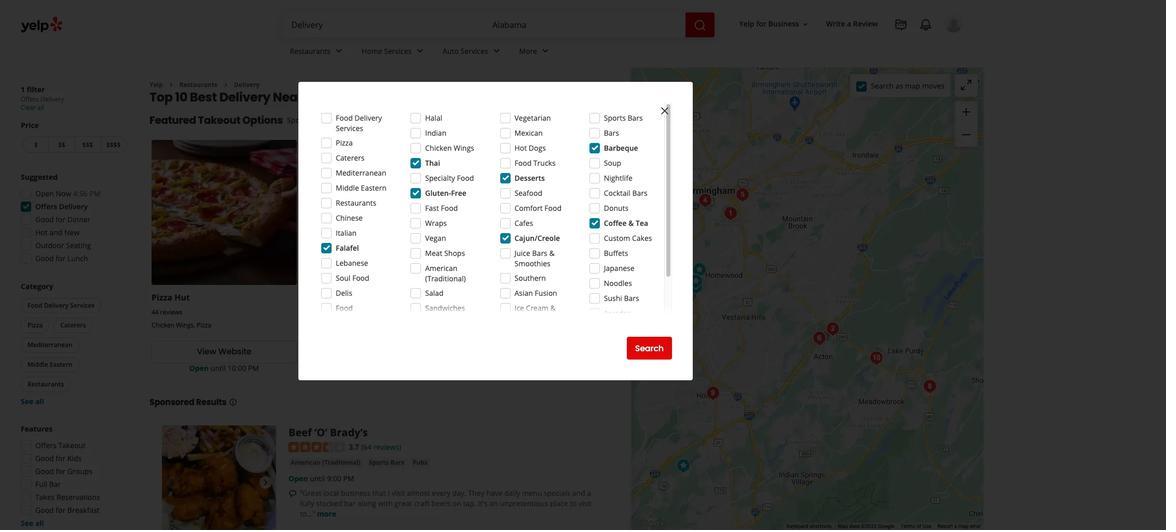 Task type: vqa. For each thing, say whether or not it's contained in the screenshot.
bottom Middle Eastern
yes



Task type: locate. For each thing, give the bounding box(es) containing it.
1 horizontal spatial (traditional)
[[425, 274, 466, 284]]

american down 3.7 star rating image
[[291, 459, 320, 468]]

until for until 9:00 pm
[[310, 474, 325, 484]]

lebanese
[[336, 258, 368, 268]]

report a map error
[[938, 524, 981, 530]]

services up the 'caterers' button
[[70, 302, 95, 310]]

firehouse subs
[[305, 292, 367, 304]]

1 horizontal spatial american (traditional)
[[425, 264, 466, 284]]

good down offers takeout
[[35, 454, 54, 464]]

food right 'comfort' at the left
[[545, 203, 562, 213]]

1 reviews from the left
[[160, 308, 182, 317]]

None search field
[[283, 12, 716, 37]]

donuts
[[604, 203, 629, 213]]

0 horizontal spatial middle
[[28, 361, 48, 369]]

map left error
[[958, 524, 969, 530]]

pubs button
[[410, 458, 430, 469]]

a right 'specials'
[[587, 489, 591, 499]]

1 horizontal spatial open
[[189, 364, 209, 373]]

0 horizontal spatial a
[[587, 489, 591, 499]]

1 vertical spatial american
[[291, 459, 320, 468]]

1 vertical spatial middle
[[28, 361, 48, 369]]

1 vertical spatial caterers
[[60, 321, 86, 330]]

restaurants up 'top 10 best delivery near birmingham, alabama'
[[290, 46, 330, 56]]

map for error
[[958, 524, 969, 530]]

see all button for category
[[21, 397, 44, 407]]

pm right 4:56
[[90, 189, 100, 199]]

amore ristorante italiano image
[[920, 377, 940, 398]]

craft
[[414, 499, 430, 509]]

view website link
[[152, 341, 297, 364]]

1 vertical spatial open
[[189, 364, 209, 373]]

terms
[[901, 524, 915, 530]]

see all button down restaurants button
[[21, 397, 44, 407]]

a for write
[[847, 19, 851, 29]]

see all button down the takes
[[21, 519, 44, 529]]

sushi bars
[[604, 294, 639, 304]]

1 horizontal spatial and
[[572, 489, 585, 499]]

eastern
[[361, 183, 386, 193], [50, 361, 72, 369]]

kids
[[67, 454, 82, 464]]

top 10 best delivery near birmingham, alabama
[[149, 89, 448, 106]]

restaurants link up 'top 10 best delivery near birmingham, alabama'
[[282, 37, 353, 67]]

2 vertical spatial offers
[[35, 441, 56, 451]]

as
[[896, 81, 903, 91]]

restaurants
[[290, 46, 330, 56], [179, 80, 217, 89], [336, 198, 376, 208], [28, 380, 64, 389]]

0 horizontal spatial (traditional)
[[322, 459, 361, 468]]

see for category
[[21, 397, 33, 407]]

©2023
[[861, 524, 877, 530]]

for down takes reservations at the left of page
[[56, 506, 66, 516]]

filter
[[27, 85, 45, 94]]

2 vertical spatial pm
[[343, 474, 354, 484]]

yelp left business
[[739, 19, 754, 29]]

good down 'outdoor'
[[35, 254, 54, 264]]

0 vertical spatial sponsored
[[287, 115, 324, 125]]

1 vertical spatial pm
[[248, 364, 259, 373]]

reviews) up sports bars 'button'
[[373, 442, 401, 452]]

1 horizontal spatial chicken
[[425, 143, 452, 153]]

pizza hut 44 reviews chicken wings, pizza
[[152, 292, 211, 330]]

good up full
[[35, 467, 54, 477]]

new
[[64, 228, 80, 238]]

american inside american (traditional) button
[[291, 459, 320, 468]]

for for kids
[[56, 454, 66, 464]]

eastern inside search dialog
[[361, 183, 386, 193]]

0 horizontal spatial map
[[905, 81, 920, 91]]

good for good for breakfast
[[35, 506, 54, 516]]

sports bars up barbeque
[[604, 113, 643, 123]]

(traditional) inside search dialog
[[425, 274, 466, 284]]

10:00
[[228, 364, 246, 373]]

services inside search dialog
[[336, 124, 363, 133]]

food up free
[[457, 173, 474, 183]]

services inside button
[[70, 302, 95, 310]]

bar
[[344, 499, 356, 509]]

4:56
[[73, 189, 88, 199]]

sports bars down (64 reviews) on the bottom left of the page
[[369, 459, 404, 468]]

yelp left 16 chevron right v2 icon
[[149, 80, 163, 89]]

user actions element
[[731, 13, 978, 77]]

16 info v2 image right the 'results'
[[229, 398, 237, 407]]

2 horizontal spatial pm
[[343, 474, 354, 484]]

eastern down the mediterranean button at bottom left
[[50, 361, 72, 369]]

2 vertical spatial &
[[550, 304, 556, 313]]

1 horizontal spatial hot
[[515, 143, 527, 153]]

sushi
[[604, 294, 622, 304]]

all for features
[[35, 519, 44, 529]]

0 horizontal spatial american
[[291, 459, 320, 468]]

delivery down birmingham,
[[355, 113, 382, 123]]

3 good from the top
[[35, 454, 54, 464]]

0 vertical spatial see all
[[21, 397, 44, 407]]

american (traditional) up open until 9:00 pm
[[291, 459, 361, 468]]

1
[[21, 85, 25, 94]]

sponsored results
[[149, 397, 227, 409]]

2 see all from the top
[[21, 519, 44, 529]]

beef 'o' brady's image
[[162, 426, 276, 531]]

2 good from the top
[[35, 254, 54, 264]]

24 chevron down v2 image left auto
[[414, 45, 426, 57]]

trucks
[[533, 158, 556, 168]]

24 chevron down v2 image left home
[[333, 45, 345, 57]]

chicken inside search dialog
[[425, 143, 452, 153]]

0 horizontal spatial search
[[635, 343, 664, 355]]

all down the takes
[[35, 519, 44, 529]]

search image
[[694, 19, 706, 31]]

new china town image
[[720, 204, 741, 225]]

and inside "great local business that i visit almost every day. they have daily menu specials and a fully stocked bar along with great craft beers on tap. it's an unpretentious place to visit to…"
[[572, 489, 585, 499]]

24 chevron down v2 image for auto services
[[490, 45, 503, 57]]

middle eastern
[[336, 183, 386, 193], [28, 361, 72, 369]]

takeout down best
[[198, 113, 240, 128]]

food down the lebanese
[[352, 273, 369, 283]]

food down gluten-free
[[441, 203, 458, 213]]

2 see all button from the top
[[21, 519, 44, 529]]

1 vertical spatial american (traditional)
[[291, 459, 361, 468]]

1 24 chevron down v2 image from the left
[[333, 45, 345, 57]]

and
[[49, 228, 62, 238], [572, 489, 585, 499]]

open for open now 4:56 pm
[[35, 189, 54, 199]]

featured takeout options
[[149, 113, 283, 128]]

1 horizontal spatial sports
[[604, 113, 626, 123]]

1 vertical spatial sponsored
[[149, 397, 194, 409]]

black pearl asian cuisine image
[[823, 319, 843, 340]]

good down the takes
[[35, 506, 54, 516]]

(traditional) up salad
[[425, 274, 466, 284]]

beef 'o' brady's
[[289, 426, 368, 440]]

reviews right 30
[[467, 308, 489, 317]]

open up 16 speech v2 icon at the bottom of page
[[289, 474, 308, 484]]

1 vertical spatial reviews)
[[373, 442, 401, 452]]

italian
[[336, 228, 357, 238]]

for down offers takeout
[[56, 454, 66, 464]]

sports bars inside search dialog
[[604, 113, 643, 123]]

food
[[336, 113, 353, 123], [515, 158, 532, 168], [457, 173, 474, 183], [441, 203, 458, 213], [545, 203, 562, 213], [352, 273, 369, 283], [28, 302, 42, 310], [336, 304, 353, 313]]

1 24 chevron down v2 image from the left
[[414, 45, 426, 57]]

yelp for business
[[739, 19, 799, 29]]

0 vertical spatial a
[[847, 19, 851, 29]]

0 horizontal spatial 16 info v2 image
[[229, 398, 237, 407]]

hot inside search dialog
[[515, 143, 527, 153]]

0 vertical spatial see
[[21, 397, 33, 407]]

visit right i
[[392, 489, 405, 499]]

yelp
[[739, 19, 754, 29], [149, 80, 163, 89]]

2 vertical spatial a
[[954, 524, 957, 530]]

more link
[[317, 510, 336, 520]]

2 see from the top
[[21, 519, 33, 529]]

1 horizontal spatial pm
[[248, 364, 259, 373]]

for for business
[[756, 19, 766, 29]]

view
[[197, 346, 216, 358]]

0 vertical spatial chicken
[[425, 143, 452, 153]]

until for until 10:00 pm
[[211, 364, 226, 373]]

(traditional) up 9:00
[[322, 459, 361, 468]]

home services link
[[353, 37, 434, 67]]

see all down the takes
[[21, 519, 44, 529]]

1 good from the top
[[35, 215, 54, 225]]

brady's
[[330, 426, 368, 440]]

1 horizontal spatial 24 chevron down v2 image
[[539, 45, 552, 57]]

american (traditional) down meat shops
[[425, 264, 466, 284]]

1 see from the top
[[21, 397, 33, 407]]

0 vertical spatial middle eastern
[[336, 183, 386, 193]]

cajun/creole
[[515, 234, 560, 243]]

great
[[395, 499, 412, 509]]

restaurants up chinese
[[336, 198, 376, 208]]

offers down filter
[[21, 95, 39, 104]]

every
[[432, 489, 450, 499]]

pizza up the mediterranean button at bottom left
[[28, 321, 43, 330]]

bars
[[628, 113, 643, 123], [604, 128, 619, 138], [632, 188, 648, 198], [532, 249, 547, 258], [624, 294, 639, 304], [390, 459, 404, 468]]

delivery down "open now 4:56 pm" at left top
[[59, 202, 88, 212]]

& left tea
[[629, 218, 634, 228]]

16 chevron down v2 image
[[801, 20, 810, 28]]

dogs
[[529, 143, 546, 153]]

0 vertical spatial middle
[[336, 183, 359, 193]]

0 vertical spatial sports bars
[[604, 113, 643, 123]]

a right report
[[954, 524, 957, 530]]

0 vertical spatial offers
[[21, 95, 39, 104]]

3.7 link
[[349, 441, 359, 453]]

sports up barbeque
[[604, 113, 626, 123]]

1 horizontal spatial 24 chevron down v2 image
[[490, 45, 503, 57]]

0 vertical spatial (traditional)
[[425, 274, 466, 284]]

1 vertical spatial hot
[[35, 228, 48, 238]]

vegan
[[425, 234, 446, 243]]

see all down restaurants button
[[21, 397, 44, 407]]

30 reviews
[[459, 308, 489, 317]]

takeout up kids
[[58, 441, 86, 451]]

sponsored left the 'results'
[[149, 397, 194, 409]]

0 horizontal spatial chicken
[[152, 321, 174, 330]]

chicken inside pizza hut 44 reviews chicken wings, pizza
[[152, 321, 174, 330]]

day.
[[452, 489, 466, 499]]

1 vertical spatial offers
[[35, 202, 57, 212]]

1 horizontal spatial visit
[[579, 499, 592, 509]]

barbeque
[[604, 143, 638, 153]]

good up hot and new
[[35, 215, 54, 225]]

sports inside search dialog
[[604, 113, 626, 123]]

fast food
[[425, 203, 458, 213]]

1 horizontal spatial sponsored
[[287, 115, 324, 125]]

mediterranean inside button
[[28, 341, 73, 350]]

24 chevron down v2 image for restaurants
[[333, 45, 345, 57]]

1 horizontal spatial eastern
[[361, 183, 386, 193]]

auto services link
[[434, 37, 511, 67]]

0 horizontal spatial american (traditional)
[[291, 459, 361, 468]]

food down category
[[28, 302, 42, 310]]

coffee
[[604, 218, 627, 228]]

24 chevron down v2 image inside home services link
[[414, 45, 426, 57]]

mr. chens authentic chinese cooking image
[[703, 384, 723, 404]]

outdoor
[[35, 241, 64, 251]]

0 vertical spatial see all button
[[21, 397, 44, 407]]

4 good from the top
[[35, 467, 54, 477]]

restaurants inside search dialog
[[336, 198, 376, 208]]

for down outdoor seating
[[56, 254, 66, 264]]

smoothies
[[515, 259, 550, 269]]

5 good from the top
[[35, 506, 54, 516]]

& inside ice cream & frozen yogurt
[[550, 304, 556, 313]]

0 vertical spatial american
[[425, 264, 457, 273]]

delivery up the 'caterers' button
[[44, 302, 69, 310]]

1 vertical spatial 16 info v2 image
[[229, 398, 237, 407]]

3.8 star rating image
[[305, 309, 361, 319]]

2 vertical spatial open
[[289, 474, 308, 484]]

24 chevron down v2 image right "auto services"
[[490, 45, 503, 57]]

pizza down birmingham,
[[336, 138, 353, 148]]

top
[[149, 89, 173, 106]]

0 horizontal spatial 24 chevron down v2 image
[[414, 45, 426, 57]]

1 vertical spatial see all button
[[21, 519, 44, 529]]

reviews) for (28 reviews)
[[390, 308, 418, 318]]

pm right 9:00
[[343, 474, 354, 484]]

0 horizontal spatial sponsored
[[149, 397, 194, 409]]

delivery inside button
[[44, 302, 69, 310]]

for for groups
[[56, 467, 66, 477]]

sports down (64 reviews) on the bottom left of the page
[[369, 459, 389, 468]]

see all for category
[[21, 397, 44, 407]]

mediterranean up middle eastern button
[[28, 341, 73, 350]]

mediterranean
[[336, 168, 386, 178], [28, 341, 73, 350]]

for left business
[[756, 19, 766, 29]]

pizza right wings,
[[197, 321, 211, 330]]

japanese
[[604, 264, 634, 273]]

offers up the good for kids
[[35, 441, 56, 451]]

hot dogs
[[515, 143, 546, 153]]

all inside "1 filter offers delivery clear all"
[[37, 103, 44, 112]]

24 chevron down v2 image right 'more'
[[539, 45, 552, 57]]

services right auto
[[461, 46, 488, 56]]

food down birmingham,
[[336, 113, 353, 123]]

0 vertical spatial sports
[[604, 113, 626, 123]]

good for good for lunch
[[35, 254, 54, 264]]

24 chevron down v2 image
[[333, 45, 345, 57], [539, 45, 552, 57]]

0 vertical spatial caterers
[[336, 153, 365, 163]]

0 horizontal spatial sports bars
[[369, 459, 404, 468]]

1 horizontal spatial middle eastern
[[336, 183, 386, 193]]

1 vertical spatial food delivery services
[[28, 302, 95, 310]]

delis
[[336, 289, 352, 298]]

0 vertical spatial map
[[905, 81, 920, 91]]

pm right 10:00
[[248, 364, 259, 373]]

middle eastern up chinese
[[336, 183, 386, 193]]

2 horizontal spatial a
[[954, 524, 957, 530]]

american (traditional)
[[425, 264, 466, 284], [291, 459, 361, 468]]

2 24 chevron down v2 image from the left
[[539, 45, 552, 57]]

buffets
[[604, 249, 628, 258]]

0 horizontal spatial hot
[[35, 228, 48, 238]]

yelp for yelp link
[[149, 80, 163, 89]]

search dialog
[[0, 0, 1166, 531]]

(64 reviews)
[[361, 442, 401, 452]]

0 horizontal spatial restaurants link
[[179, 80, 217, 89]]

takeout for offers
[[58, 441, 86, 451]]

gluten-
[[425, 188, 451, 198]]

0 vertical spatial all
[[37, 103, 44, 112]]

until up "great
[[310, 474, 325, 484]]

delivery up options
[[219, 89, 270, 106]]

24 chevron down v2 image
[[414, 45, 426, 57], [490, 45, 503, 57]]

bars up "smoothies"
[[532, 249, 547, 258]]

caterers inside button
[[60, 321, 86, 330]]

notifications image
[[920, 19, 932, 31]]

sponsored down 'top 10 best delivery near birmingham, alabama'
[[287, 115, 324, 125]]

hot for hot and new
[[35, 228, 48, 238]]

yelp inside button
[[739, 19, 754, 29]]

search for search as map moves
[[871, 81, 894, 91]]

american down meat shops
[[425, 264, 457, 273]]

1 horizontal spatial a
[[847, 19, 851, 29]]

offers inside "1 filter offers delivery clear all"
[[21, 95, 39, 104]]

for down the good for kids
[[56, 467, 66, 477]]

a for report
[[954, 524, 957, 530]]

0 vertical spatial mediterranean
[[336, 168, 386, 178]]

restaurants down middle eastern button
[[28, 380, 64, 389]]

open for open until 9:00 pm
[[289, 474, 308, 484]]

0 vertical spatial pm
[[90, 189, 100, 199]]

see for features
[[21, 519, 33, 529]]

specialty
[[425, 173, 455, 183]]

food inside food delivery services button
[[28, 302, 42, 310]]

0 horizontal spatial reviews
[[160, 308, 182, 317]]

search inside button
[[635, 343, 664, 355]]

1 horizontal spatial search
[[871, 81, 894, 91]]

hot
[[515, 143, 527, 153], [35, 228, 48, 238]]

chicken down indian
[[425, 143, 452, 153]]

0 vertical spatial search
[[871, 81, 894, 91]]

see all button
[[21, 397, 44, 407], [21, 519, 44, 529]]

24 chevron down v2 image for home services
[[414, 45, 426, 57]]

middle up chinese
[[336, 183, 359, 193]]

sports inside sports bars 'button'
[[369, 459, 389, 468]]

1 vertical spatial map
[[958, 524, 969, 530]]

hot left the dogs
[[515, 143, 527, 153]]

cakes
[[632, 234, 652, 243]]

food delivery services up the 'caterers' button
[[28, 302, 95, 310]]

map region
[[538, 0, 1070, 531]]

1 vertical spatial eastern
[[50, 361, 72, 369]]

bars right sushi on the right
[[624, 294, 639, 304]]

0 horizontal spatial visit
[[392, 489, 405, 499]]

reviews down pizza hut link
[[160, 308, 182, 317]]

eastern inside middle eastern button
[[50, 361, 72, 369]]

0 horizontal spatial eastern
[[50, 361, 72, 369]]

1 see all from the top
[[21, 397, 44, 407]]

a right 'write'
[[847, 19, 851, 29]]

error
[[970, 524, 981, 530]]

1 vertical spatial a
[[587, 489, 591, 499]]

delivery down filter
[[40, 95, 64, 104]]

2 24 chevron down v2 image from the left
[[490, 45, 503, 57]]

for for dinner
[[56, 215, 66, 225]]

for down offers delivery
[[56, 215, 66, 225]]

they
[[468, 489, 484, 499]]

beef
[[289, 426, 312, 440]]

1 vertical spatial sports
[[369, 459, 389, 468]]

24 chevron down v2 image inside more link
[[539, 45, 552, 57]]

1 vertical spatial until
[[310, 474, 325, 484]]

0 vertical spatial restaurants link
[[282, 37, 353, 67]]

1 filter offers delivery clear all
[[21, 85, 64, 112]]

10
[[175, 89, 187, 106]]

& inside juice bars & smoothies
[[549, 249, 555, 258]]

restaurants link right 16 chevron right v2 icon
[[179, 80, 217, 89]]

0 vertical spatial takeout
[[198, 113, 240, 128]]

1 see all button from the top
[[21, 397, 44, 407]]

hot for hot dogs
[[515, 143, 527, 153]]

24 chevron down v2 image inside auto services link
[[490, 45, 503, 57]]

open
[[35, 189, 54, 199], [189, 364, 209, 373], [289, 474, 308, 484]]

1 horizontal spatial middle
[[336, 183, 359, 193]]

0 horizontal spatial caterers
[[60, 321, 86, 330]]

"great
[[300, 489, 321, 499]]

0 horizontal spatial 24 chevron down v2 image
[[333, 45, 345, 57]]

options
[[242, 113, 283, 128]]

food delivery services down birmingham,
[[336, 113, 382, 133]]

0 horizontal spatial middle eastern
[[28, 361, 72, 369]]

food delivery services inside search dialog
[[336, 113, 382, 133]]

0 vertical spatial american (traditional)
[[425, 264, 466, 284]]

food delivery services button
[[21, 298, 101, 314]]

middle eastern down the mediterranean button at bottom left
[[28, 361, 72, 369]]

coffee & tea
[[604, 218, 648, 228]]

hot up 'outdoor'
[[35, 228, 48, 238]]

0 horizontal spatial pm
[[90, 189, 100, 199]]

1 vertical spatial sports bars
[[369, 459, 404, 468]]

for inside yelp for business button
[[756, 19, 766, 29]]

0 vertical spatial 16 info v2 image
[[326, 116, 335, 125]]

bars left close icon
[[628, 113, 643, 123]]

16 info v2 image
[[326, 116, 335, 125], [229, 398, 237, 407]]

search as map moves
[[871, 81, 944, 91]]

search button
[[627, 337, 672, 360]]

slideshow element
[[162, 426, 276, 531]]

16 info v2 image down birmingham,
[[326, 116, 335, 125]]

1 horizontal spatial mediterranean
[[336, 168, 386, 178]]

reviews)
[[390, 308, 418, 318], [373, 442, 401, 452]]

1 horizontal spatial food delivery services
[[336, 113, 382, 133]]

0 vertical spatial hot
[[515, 143, 527, 153]]

dinner
[[67, 215, 90, 225]]

open for open until 10:00 pm
[[189, 364, 209, 373]]

0 horizontal spatial until
[[211, 364, 226, 373]]

business categories element
[[282, 37, 963, 67]]

2 reviews from the left
[[467, 308, 489, 317]]

all down restaurants button
[[35, 397, 44, 407]]

middle up restaurants button
[[28, 361, 48, 369]]

& up yogurt
[[550, 304, 556, 313]]

reviews inside pizza hut 44 reviews chicken wings, pizza
[[160, 308, 182, 317]]

home
[[362, 46, 382, 56]]

good for good for kids
[[35, 454, 54, 464]]

caterers inside search dialog
[[336, 153, 365, 163]]

see all for features
[[21, 519, 44, 529]]

2 vertical spatial all
[[35, 519, 44, 529]]

american (traditional) inside button
[[291, 459, 361, 468]]

a inside "great local business that i visit almost every day. they have daily menu specials and a fully stocked bar along with great craft beers on tap. it's an unpretentious place to visit to…"
[[587, 489, 591, 499]]

0 horizontal spatial open
[[35, 189, 54, 199]]

pizza inside pizza button
[[28, 321, 43, 330]]

cocktail
[[604, 188, 630, 198]]

1 vertical spatial see all
[[21, 519, 44, 529]]

tap.
[[463, 499, 476, 509]]

group
[[955, 101, 978, 147], [18, 172, 129, 267], [19, 282, 129, 407], [18, 424, 129, 529]]

sponsored for sponsored results
[[149, 397, 194, 409]]

1 horizontal spatial yelp
[[739, 19, 754, 29]]

$$$ button
[[74, 137, 100, 153]]

map right as
[[905, 81, 920, 91]]

see all button for features
[[21, 519, 44, 529]]

category
[[21, 282, 53, 292]]

fast
[[425, 203, 439, 213]]

1 horizontal spatial until
[[310, 474, 325, 484]]

0 horizontal spatial and
[[49, 228, 62, 238]]

open down suggested
[[35, 189, 54, 199]]

& down 'cajun/creole'
[[549, 249, 555, 258]]



Task type: describe. For each thing, give the bounding box(es) containing it.
it's
[[478, 499, 488, 509]]

good for good for dinner
[[35, 215, 54, 225]]

good for kids
[[35, 454, 82, 464]]

hooters image
[[670, 309, 691, 330]]

stocked
[[316, 499, 342, 509]]

soul food
[[336, 273, 369, 283]]

cocktail bars
[[604, 188, 648, 198]]

map for moves
[[905, 81, 920, 91]]

zoom in image
[[960, 106, 973, 118]]

pubs link
[[410, 458, 430, 469]]

capella pizzeria image
[[866, 348, 887, 369]]

pizza hut image
[[686, 271, 706, 292]]

fusion
[[535, 289, 557, 298]]

pm for open now 4:56 pm
[[90, 189, 100, 199]]

terms of use link
[[901, 524, 931, 530]]

ice
[[515, 304, 524, 313]]

(28
[[377, 308, 388, 318]]

chinese
[[336, 213, 363, 223]]

group containing features
[[18, 424, 129, 529]]

cream
[[526, 304, 548, 313]]

daily
[[504, 489, 520, 499]]

middle inside search dialog
[[336, 183, 359, 193]]

pm for open until 9:00 pm
[[343, 474, 354, 484]]

almost
[[407, 489, 430, 499]]

write a review link
[[822, 15, 882, 33]]

offers takeout
[[35, 441, 86, 451]]

american (traditional) inside search dialog
[[425, 264, 466, 284]]

(28 reviews)
[[377, 308, 418, 318]]

tasty town image
[[695, 190, 716, 211]]

bars inside 'button'
[[390, 459, 404, 468]]

offers for offers delivery
[[35, 202, 57, 212]]

middle eastern inside search dialog
[[336, 183, 386, 193]]

16 chevron right v2 image
[[222, 81, 230, 89]]

local
[[323, 489, 339, 499]]

meat shops
[[425, 249, 465, 258]]

nori thai and sushi restaurant image
[[809, 328, 830, 349]]

write a review
[[826, 19, 878, 29]]

for for lunch
[[56, 254, 66, 264]]

yelp for business button
[[735, 15, 814, 33]]

keyboard shortcuts
[[787, 524, 832, 530]]

delivery inside 'food delivery services'
[[355, 113, 382, 123]]

yelp for yelp for business
[[739, 19, 754, 29]]

keyboard
[[787, 524, 808, 530]]

expand map image
[[960, 79, 973, 91]]

outdoor seating
[[35, 241, 91, 251]]

for for breakfast
[[56, 506, 66, 516]]

pubs
[[413, 459, 428, 468]]

1 horizontal spatial 16 info v2 image
[[326, 116, 335, 125]]

pizza up 44
[[152, 292, 172, 304]]

pizza inside search dialog
[[336, 138, 353, 148]]

search for search
[[635, 343, 664, 355]]

pm for open until 10:00 pm
[[248, 364, 259, 373]]

taco bell image
[[689, 260, 710, 281]]

makarios image
[[719, 202, 740, 223]]

full bar
[[35, 480, 61, 490]]

services right home
[[384, 46, 412, 56]]

(traditional) inside button
[[322, 459, 361, 468]]

chicken wings
[[425, 143, 474, 153]]

group containing suggested
[[18, 172, 129, 267]]

delivery right 16 chevron right v2 image
[[234, 80, 260, 89]]

$$$$ button
[[100, 137, 127, 153]]

clear
[[21, 103, 36, 112]]

data
[[849, 524, 860, 530]]

ihop image
[[673, 456, 694, 477]]

close image
[[659, 105, 671, 117]]

$$
[[58, 141, 65, 149]]

good for breakfast
[[35, 506, 100, 516]]

custom
[[604, 234, 630, 243]]

24 chevron down v2 image for more
[[539, 45, 552, 57]]

google image
[[634, 517, 668, 531]]

16 speech v2 image
[[289, 490, 297, 499]]

price group
[[21, 120, 129, 155]]

frozen
[[515, 314, 538, 324]]

firehouse subs link
[[305, 292, 367, 304]]

takeout for featured
[[198, 113, 240, 128]]

$$$
[[82, 141, 93, 149]]

pizza button
[[21, 318, 49, 334]]

shortcuts
[[810, 524, 832, 530]]

'o'
[[314, 426, 327, 440]]

$ button
[[23, 137, 49, 153]]

google
[[878, 524, 894, 530]]

to
[[570, 499, 577, 509]]

arcades
[[604, 309, 631, 319]]

asian fusion
[[515, 289, 557, 298]]

custom cakes
[[604, 234, 652, 243]]

ice cream & frozen yogurt
[[515, 304, 562, 324]]

yelp link
[[149, 80, 163, 89]]

16 chevron right v2 image
[[167, 81, 175, 89]]

& for juice bars & smoothies
[[549, 249, 555, 258]]

zoom out image
[[960, 129, 973, 141]]

food delivery services inside food delivery services button
[[28, 302, 95, 310]]

firehouse subs image
[[686, 277, 706, 298]]

food inside 'food delivery services'
[[336, 113, 353, 123]]

offers for offers takeout
[[35, 441, 56, 451]]

birmingham,
[[305, 89, 388, 106]]

food down the delis
[[336, 304, 353, 313]]

gluten-free
[[425, 188, 466, 198]]

middle eastern inside middle eastern button
[[28, 361, 72, 369]]

previous image
[[166, 477, 179, 489]]

0 vertical spatial and
[[49, 228, 62, 238]]

on
[[452, 499, 461, 509]]

bars right 'cocktail'
[[632, 188, 648, 198]]

food up desserts
[[515, 158, 532, 168]]

to…"
[[300, 510, 315, 520]]

restaurants right 16 chevron right v2 icon
[[179, 80, 217, 89]]

reviews) for (64 reviews)
[[373, 442, 401, 452]]

bars inside juice bars & smoothies
[[532, 249, 547, 258]]

now
[[56, 189, 71, 199]]

comfort
[[515, 203, 543, 213]]

(64 reviews) link
[[361, 441, 401, 453]]

firehouse
[[305, 292, 346, 304]]

meat
[[425, 249, 442, 258]]

hattie b's hot chicken - birmingham image
[[732, 185, 753, 206]]

terms of use
[[901, 524, 931, 530]]

cafes
[[515, 218, 533, 228]]

bars up barbeque
[[604, 128, 619, 138]]

yogurt
[[539, 314, 562, 324]]

alabama
[[390, 89, 448, 106]]

group containing category
[[19, 282, 129, 407]]

beef 'o' brady's link
[[289, 426, 368, 440]]

breakfast
[[67, 506, 100, 516]]

takes reservations
[[35, 493, 100, 503]]

t-bone's authentic philly style cheesesteaks and hoagies image
[[720, 203, 741, 224]]

southern
[[515, 273, 546, 283]]

comfort food
[[515, 203, 562, 213]]

review
[[853, 19, 878, 29]]

groups
[[67, 467, 92, 477]]

business
[[768, 19, 799, 29]]

open now 4:56 pm
[[35, 189, 100, 199]]

3.7 star rating image
[[289, 443, 345, 453]]

business
[[341, 489, 370, 499]]

sports bars button
[[367, 458, 406, 469]]

0 vertical spatial visit
[[392, 489, 405, 499]]

restaurants inside button
[[28, 380, 64, 389]]

next image
[[259, 477, 272, 489]]

delivery inside "1 filter offers delivery clear all"
[[40, 95, 64, 104]]

mediterranean inside search dialog
[[336, 168, 386, 178]]

american inside search dialog
[[425, 264, 457, 273]]

sponsored for sponsored
[[287, 115, 324, 125]]

features
[[21, 424, 53, 434]]

bar
[[49, 480, 61, 490]]

more
[[317, 510, 336, 520]]

middle inside middle eastern button
[[28, 361, 48, 369]]

good for lunch
[[35, 254, 88, 264]]

full
[[35, 480, 47, 490]]

subs
[[348, 292, 367, 304]]

sports bars inside 'button'
[[369, 459, 404, 468]]

1 vertical spatial visit
[[579, 499, 592, 509]]

all for category
[[35, 397, 44, 407]]

& for ice cream & frozen yogurt
[[550, 304, 556, 313]]

projects image
[[895, 19, 907, 31]]

0 vertical spatial &
[[629, 218, 634, 228]]

good for good for groups
[[35, 467, 54, 477]]

clear all link
[[21, 103, 44, 112]]

restaurants inside business categories element
[[290, 46, 330, 56]]



